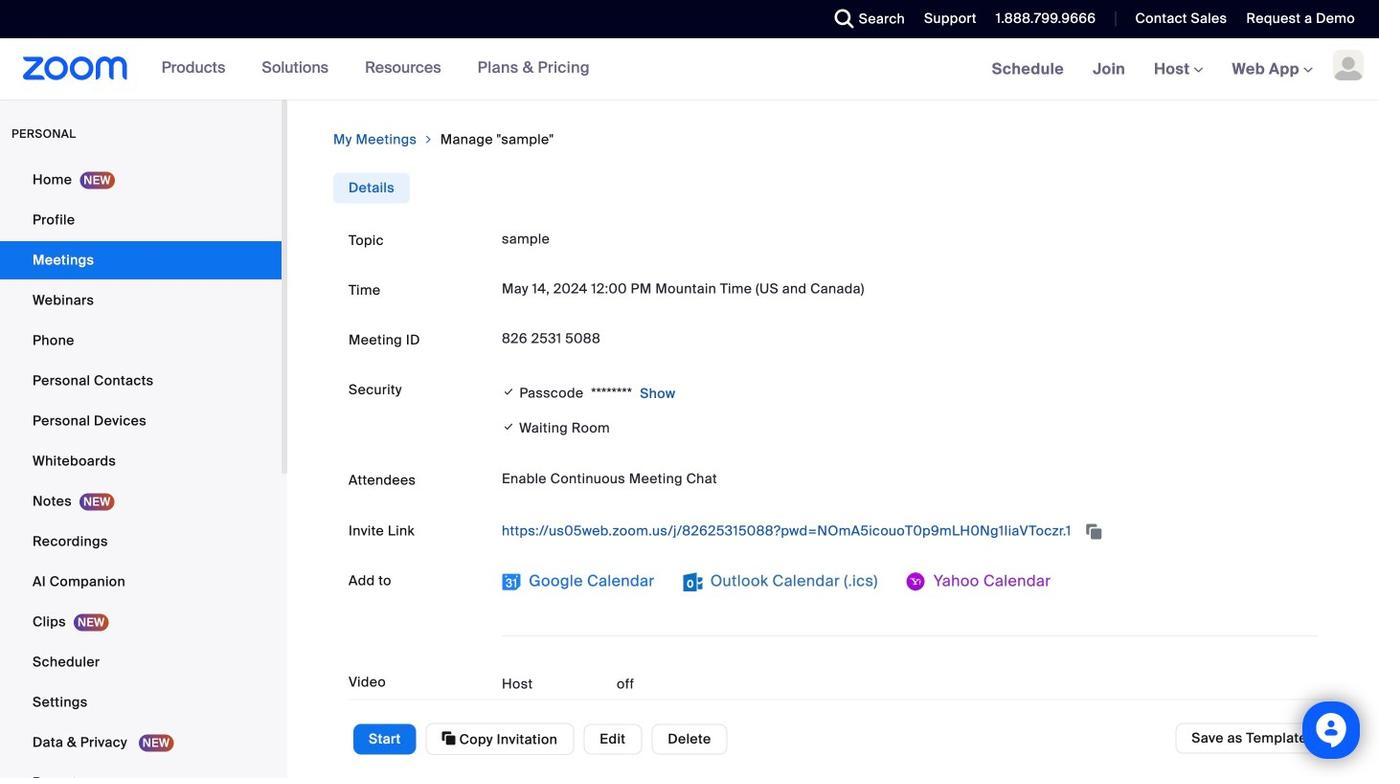 Task type: locate. For each thing, give the bounding box(es) containing it.
right image
[[423, 130, 435, 149]]

application
[[502, 516, 1318, 547]]

meetings navigation
[[978, 38, 1379, 101]]

manage my meeting tab control tab list
[[333, 173, 410, 204]]

add to google calendar image
[[502, 573, 521, 592]]

product information navigation
[[128, 38, 604, 100]]

0 vertical spatial checked image
[[502, 382, 516, 402]]

1 vertical spatial checked image
[[502, 417, 516, 437]]

1 checked image from the top
[[502, 382, 516, 402]]

checked image
[[502, 382, 516, 402], [502, 417, 516, 437]]

tab
[[333, 173, 410, 204]]

2 checked image from the top
[[502, 417, 516, 437]]

add to yahoo calendar image
[[907, 573, 926, 592]]

personal menu menu
[[0, 161, 282, 779]]

banner
[[0, 38, 1379, 101]]



Task type: describe. For each thing, give the bounding box(es) containing it.
add to outlook calendar (.ics) image
[[683, 573, 703, 592]]

manage sample navigation
[[333, 130, 1333, 150]]

copy image
[[442, 730, 456, 748]]

zoom logo image
[[23, 57, 128, 80]]

profile picture image
[[1333, 50, 1364, 80]]



Task type: vqa. For each thing, say whether or not it's contained in the screenshot.
right icon within ROOM MANAGEMENT menu item
no



